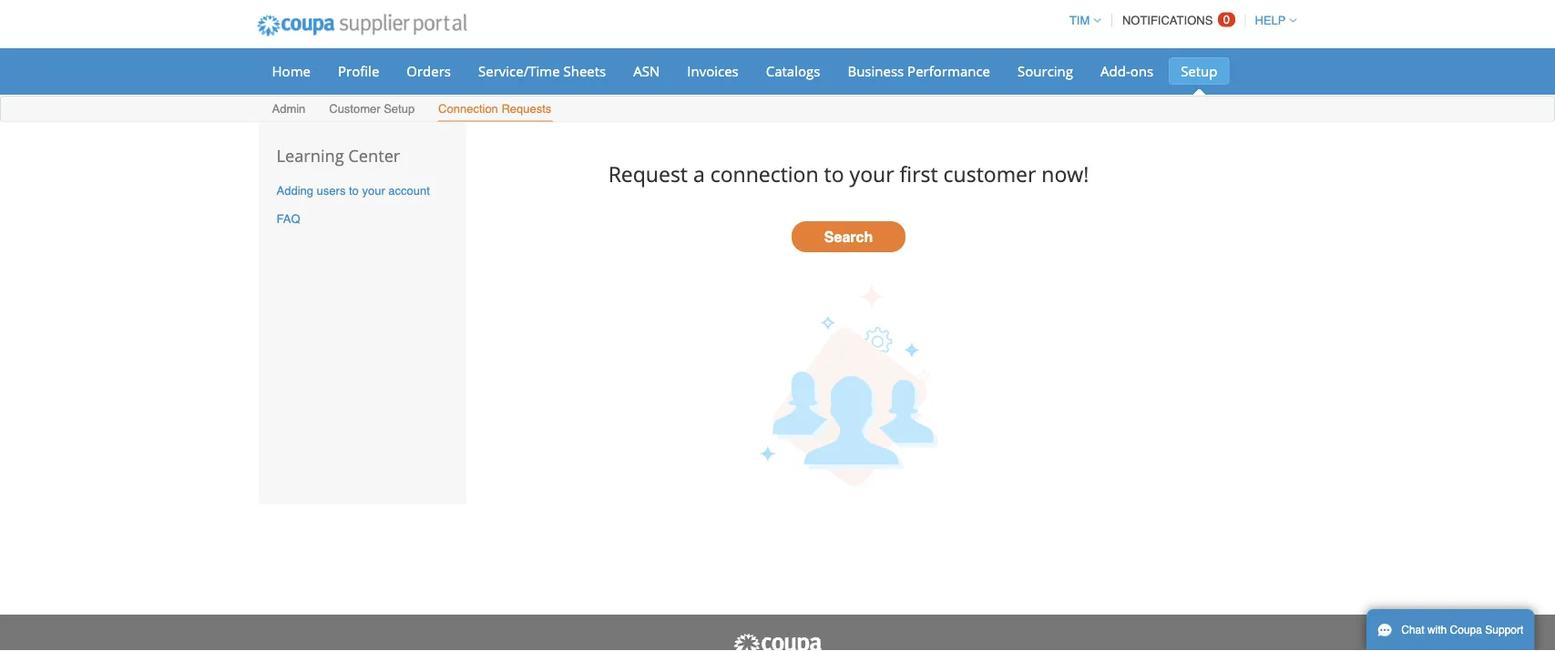 Task type: locate. For each thing, give the bounding box(es) containing it.
0 horizontal spatial coupa supplier portal image
[[245, 3, 480, 48]]

help
[[1256, 14, 1287, 27]]

admin link
[[271, 98, 307, 122]]

home
[[272, 62, 311, 80]]

center
[[348, 144, 400, 167]]

first
[[900, 160, 938, 188]]

catalogs
[[766, 62, 821, 80]]

1 horizontal spatial setup
[[1181, 62, 1218, 80]]

0 horizontal spatial your
[[362, 184, 385, 198]]

1 vertical spatial coupa supplier portal image
[[732, 633, 824, 652]]

adding users to your account link
[[277, 184, 430, 198]]

search
[[825, 228, 873, 245]]

with
[[1428, 624, 1448, 637]]

navigation
[[1062, 3, 1297, 38]]

1 horizontal spatial coupa supplier portal image
[[732, 633, 824, 652]]

help link
[[1247, 14, 1297, 27]]

to
[[824, 160, 845, 188], [349, 184, 359, 198]]

coupa supplier portal image
[[245, 3, 480, 48], [732, 633, 824, 652]]

learning
[[277, 144, 344, 167]]

1 horizontal spatial to
[[824, 160, 845, 188]]

0 horizontal spatial setup
[[384, 102, 415, 116]]

to up search
[[824, 160, 845, 188]]

tim
[[1070, 14, 1090, 27]]

your down center
[[362, 184, 385, 198]]

customer
[[944, 160, 1037, 188]]

users
[[317, 184, 346, 198]]

customer setup link
[[328, 98, 416, 122]]

chat
[[1402, 624, 1425, 637]]

learning center
[[277, 144, 400, 167]]

setup down notifications 0
[[1181, 62, 1218, 80]]

setup right customer at top left
[[384, 102, 415, 116]]

your
[[850, 160, 895, 188], [362, 184, 385, 198]]

admin
[[272, 102, 306, 116]]

sourcing
[[1018, 62, 1074, 80]]

faq link
[[277, 212, 300, 226]]

0 vertical spatial setup
[[1181, 62, 1218, 80]]

business
[[848, 62, 904, 80]]

performance
[[908, 62, 991, 80]]

0 horizontal spatial to
[[349, 184, 359, 198]]

chat with coupa support
[[1402, 624, 1524, 637]]

to right users
[[349, 184, 359, 198]]

sheets
[[564, 62, 606, 80]]

invoices link
[[676, 57, 751, 85]]

setup
[[1181, 62, 1218, 80], [384, 102, 415, 116]]

your left first
[[850, 160, 895, 188]]



Task type: vqa. For each thing, say whether or not it's contained in the screenshot.
your to the left
yes



Task type: describe. For each thing, give the bounding box(es) containing it.
catalogs link
[[754, 57, 833, 85]]

1 horizontal spatial your
[[850, 160, 895, 188]]

add-
[[1101, 62, 1131, 80]]

account
[[389, 184, 430, 198]]

sourcing link
[[1006, 57, 1086, 85]]

a
[[694, 160, 705, 188]]

notifications
[[1123, 14, 1213, 27]]

connection requests
[[438, 102, 552, 116]]

now!
[[1042, 160, 1090, 188]]

faq
[[277, 212, 300, 226]]

support
[[1486, 624, 1524, 637]]

profile link
[[326, 57, 391, 85]]

coupa
[[1451, 624, 1483, 637]]

home link
[[260, 57, 323, 85]]

service/time sheets link
[[467, 57, 618, 85]]

profile
[[338, 62, 379, 80]]

orders link
[[395, 57, 463, 85]]

add-ons
[[1101, 62, 1154, 80]]

navigation containing notifications 0
[[1062, 3, 1297, 38]]

connection requests link
[[438, 98, 553, 122]]

add-ons link
[[1089, 57, 1166, 85]]

0
[[1224, 13, 1231, 26]]

request
[[609, 160, 688, 188]]

orders
[[407, 62, 451, 80]]

asn
[[634, 62, 660, 80]]

requests
[[502, 102, 552, 116]]

business performance link
[[836, 57, 1003, 85]]

asn link
[[622, 57, 672, 85]]

customer setup
[[329, 102, 415, 116]]

adding users to your account
[[277, 184, 430, 198]]

tim link
[[1062, 14, 1101, 27]]

invoices
[[687, 62, 739, 80]]

0 vertical spatial coupa supplier portal image
[[245, 3, 480, 48]]

notifications 0
[[1123, 13, 1231, 27]]

search button
[[792, 221, 906, 252]]

customer
[[329, 102, 381, 116]]

business performance
[[848, 62, 991, 80]]

setup link
[[1170, 57, 1230, 85]]

request a connection to your first customer now!
[[609, 160, 1090, 188]]

connection
[[438, 102, 498, 116]]

ons
[[1131, 62, 1154, 80]]

service/time sheets
[[479, 62, 606, 80]]

connection
[[711, 160, 819, 188]]

adding
[[277, 184, 314, 198]]

1 vertical spatial setup
[[384, 102, 415, 116]]

service/time
[[479, 62, 560, 80]]

chat with coupa support button
[[1367, 610, 1535, 652]]



